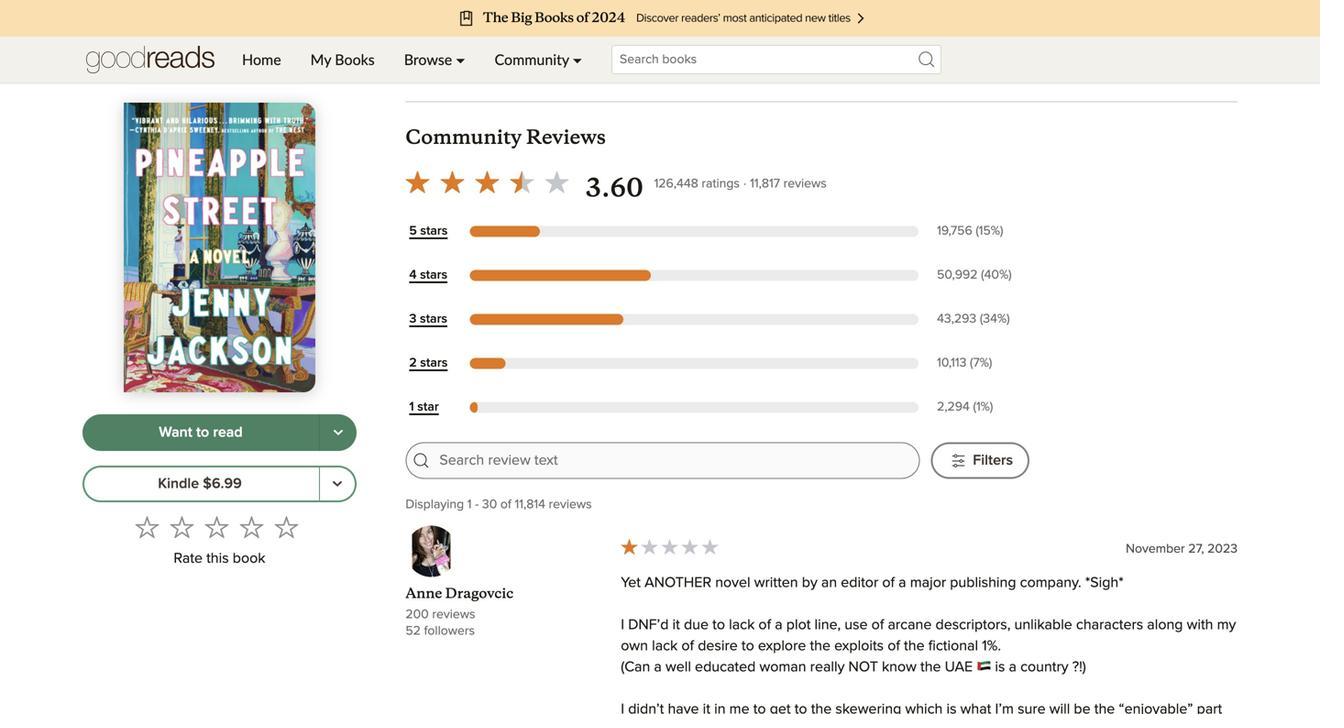 Task type: describe. For each thing, give the bounding box(es) containing it.
a left well
[[654, 661, 662, 675]]

3
[[409, 313, 417, 326]]

reviews inside 126,448 ratings and 11,817 reviews figure
[[784, 178, 827, 190]]

home link
[[227, 37, 296, 83]]

🇦🇪
[[977, 661, 992, 675]]

educated
[[695, 661, 756, 675]]

ratings
[[702, 178, 740, 190]]

-
[[475, 499, 479, 512]]

woman
[[760, 661, 807, 675]]

▾ for browse ▾
[[456, 50, 466, 68]]

(can
[[621, 661, 651, 675]]

editor
[[841, 576, 879, 591]]

november 27, 2023
[[1127, 543, 1238, 556]]

fictional
[[929, 639, 979, 654]]

2
[[409, 357, 417, 370]]

community ▾ link
[[480, 37, 597, 83]]

novel
[[716, 576, 751, 591]]

rate 2 out of 5 image
[[170, 515, 194, 539]]

want to read
[[159, 425, 243, 440]]

country
[[1021, 661, 1069, 675]]

50,992
[[938, 269, 978, 282]]

the up really
[[810, 639, 831, 654]]

rate 3 out of 5 image
[[205, 515, 229, 539]]

5 stars
[[409, 225, 448, 238]]

uae
[[945, 661, 973, 675]]

community ▾
[[495, 50, 583, 68]]

19,756 (15%)
[[938, 225, 1004, 238]]

another
[[645, 576, 712, 591]]

yet another novel written by an editor of a major publishing company. *sigh*
[[621, 576, 1124, 591]]

of up explore
[[759, 618, 772, 633]]

plot
[[787, 618, 811, 633]]

1 star
[[409, 401, 439, 414]]

rate this book element
[[83, 510, 357, 573]]

browse ▾
[[404, 50, 466, 68]]

2,294
[[938, 401, 970, 414]]

43,293
[[938, 313, 977, 326]]

own
[[621, 639, 649, 654]]

home
[[242, 50, 281, 68]]

review by anne dragovcic element
[[406, 526, 1238, 715]]

november 27, 2023 link
[[1127, 543, 1238, 556]]

a right is in the bottom right of the page
[[1010, 661, 1017, 675]]

exploits
[[835, 639, 884, 654]]

(34%)
[[980, 313, 1011, 326]]

is
[[996, 661, 1006, 675]]

anne
[[406, 585, 442, 603]]

unlikable
[[1015, 618, 1073, 633]]

of right the 30
[[501, 499, 512, 512]]

my books link
[[296, 37, 390, 83]]

19,756
[[938, 225, 973, 238]]

*sigh*
[[1086, 576, 1124, 591]]

▾ for community ▾
[[573, 50, 583, 68]]

by
[[802, 576, 818, 591]]

use
[[845, 618, 868, 633]]

126,448
[[655, 178, 699, 190]]

books
[[335, 50, 375, 68]]

really
[[811, 661, 845, 675]]

arcane
[[888, 618, 932, 633]]

27,
[[1189, 543, 1205, 556]]

displaying 1 - 30 of 11,814 reviews
[[406, 499, 592, 512]]

(7%)
[[971, 357, 993, 370]]

home image
[[86, 37, 215, 83]]

my
[[1218, 618, 1237, 633]]

10,113 (7%)
[[938, 357, 993, 370]]

desire
[[698, 639, 738, 654]]

reviews
[[526, 125, 606, 150]]

Search by book title or ISBN text field
[[612, 45, 942, 74]]

5
[[409, 225, 417, 238]]

company.
[[1021, 576, 1082, 591]]

filters button
[[931, 443, 1030, 479]]

rating 3.6 out of 5 image
[[400, 165, 575, 200]]

filters
[[974, 454, 1014, 468]]

it
[[673, 618, 681, 633]]

major
[[911, 576, 947, 591]]

126,448 ratings and 11,817 reviews figure
[[655, 172, 827, 194]]

browse
[[404, 50, 452, 68]]

number of ratings and percentage of total ratings element for 1 star
[[934, 399, 1030, 417]]

due
[[684, 618, 709, 633]]

i dnf'd it due to lack of a plot line, use of arcane descriptors, unlikable characters along with my own lack of desire to explore the exploits of the fictional 1%. (can a well educated woman really not know the uae 🇦🇪 is a country ?!)
[[621, 618, 1237, 675]]

rating 1 out of 5 image
[[619, 537, 720, 557]]

community reviews
[[406, 125, 606, 150]]

2023
[[1208, 543, 1238, 556]]

not
[[849, 661, 879, 675]]

my books
[[311, 50, 375, 68]]

reviews inside anne dragovcic 200 reviews 52 followers
[[432, 609, 476, 622]]

number of ratings and percentage of total ratings element for 2 stars
[[934, 355, 1030, 373]]

know
[[882, 661, 917, 675]]

yet
[[621, 576, 641, 591]]

50,992 (40%)
[[938, 269, 1012, 282]]

explore
[[758, 639, 807, 654]]

(15%)
[[976, 225, 1004, 238]]



Task type: locate. For each thing, give the bounding box(es) containing it.
the left 'uae'
[[921, 661, 942, 675]]

line,
[[815, 618, 841, 633]]

star
[[418, 401, 439, 414]]

0 horizontal spatial to
[[196, 425, 209, 440]]

2 vertical spatial to
[[742, 639, 755, 654]]

i
[[621, 618, 625, 633]]

0 horizontal spatial ▾
[[456, 50, 466, 68]]

200
[[406, 609, 429, 622]]

(1%)
[[974, 401, 994, 414]]

1 number of ratings and percentage of total ratings element from the top
[[934, 223, 1030, 240]]

displaying
[[406, 499, 464, 512]]

Search review text search field
[[440, 451, 908, 472]]

1 vertical spatial to
[[713, 618, 726, 633]]

profile image for anne dragovcic. image
[[406, 526, 457, 578]]

1 left -
[[468, 499, 472, 512]]

lack up desire
[[729, 618, 755, 633]]

3.60
[[586, 172, 644, 204]]

a
[[899, 576, 907, 591], [775, 618, 783, 633], [654, 661, 662, 675], [1010, 661, 1017, 675]]

number of ratings and percentage of total ratings element up (1%)
[[934, 355, 1030, 373]]

number of ratings and percentage of total ratings element containing 19,756 (15%)
[[934, 223, 1030, 240]]

of right use
[[872, 618, 885, 633]]

rate 4 out of 5 image
[[240, 515, 264, 539]]

number of ratings and percentage of total ratings element containing 50,992 (40%)
[[934, 267, 1030, 284]]

along
[[1148, 618, 1184, 633]]

11,817 reviews
[[751, 178, 827, 190]]

stars for 5 stars
[[420, 225, 448, 238]]

None search field
[[597, 45, 957, 74]]

11,814
[[515, 499, 546, 512]]

1 ▾ from the left
[[456, 50, 466, 68]]

43,293 (34%)
[[938, 313, 1011, 326]]

1 horizontal spatial to
[[713, 618, 726, 633]]

0 vertical spatial reviews
[[784, 178, 827, 190]]

an
[[822, 576, 838, 591]]

0 horizontal spatial 1
[[409, 401, 414, 414]]

3 number of ratings and percentage of total ratings element from the top
[[934, 311, 1030, 329]]

stars right 3
[[420, 313, 448, 326]]

1%.
[[983, 639, 1002, 654]]

1 vertical spatial 1
[[468, 499, 472, 512]]

the down the arcane
[[905, 639, 925, 654]]

1 horizontal spatial ▾
[[573, 50, 583, 68]]

kindle $6.99
[[158, 477, 242, 492]]

written
[[755, 576, 799, 591]]

2 horizontal spatial to
[[742, 639, 755, 654]]

2 ▾ from the left
[[573, 50, 583, 68]]

11,817
[[751, 178, 781, 190]]

1 horizontal spatial 1
[[468, 499, 472, 512]]

my
[[311, 50, 331, 68]]

community for community reviews
[[406, 125, 522, 150]]

3 stars
[[409, 313, 448, 326]]

0 horizontal spatial reviews
[[432, 609, 476, 622]]

0 vertical spatial community
[[495, 50, 569, 68]]

anne dragovcic link
[[406, 585, 514, 603]]

stars
[[420, 225, 448, 238], [420, 269, 448, 282], [420, 313, 448, 326], [420, 357, 448, 370]]

0 vertical spatial lack
[[729, 618, 755, 633]]

reviews
[[784, 178, 827, 190], [549, 499, 592, 512], [432, 609, 476, 622]]

30
[[482, 499, 497, 512]]

stars for 2 stars
[[420, 357, 448, 370]]

dragovcic
[[446, 585, 514, 603]]

number of ratings and percentage of total ratings element up 50,992 (40%)
[[934, 223, 1030, 240]]

0 vertical spatial 1
[[409, 401, 414, 414]]

community up rating 3.6 out of 5 image
[[406, 125, 522, 150]]

to right desire
[[742, 639, 755, 654]]

0 horizontal spatial lack
[[652, 639, 678, 654]]

publishing
[[951, 576, 1017, 591]]

the
[[810, 639, 831, 654], [905, 639, 925, 654], [921, 661, 942, 675]]

▾ up reviews
[[573, 50, 583, 68]]

anne dragovcic 200 reviews 52 followers
[[406, 585, 514, 638]]

1 vertical spatial community
[[406, 125, 522, 150]]

lack
[[729, 618, 755, 633], [652, 639, 678, 654]]

community up community reviews
[[495, 50, 569, 68]]

well
[[666, 661, 692, 675]]

126,448 ratings
[[655, 178, 740, 190]]

number of ratings and percentage of total ratings element for 5 stars
[[934, 223, 1030, 240]]

number of ratings and percentage of total ratings element down (7%) on the right
[[934, 399, 1030, 417]]

read
[[213, 425, 243, 440]]

rate 1 out of 5 image
[[135, 515, 159, 539]]

kindle
[[158, 477, 199, 492]]

0 vertical spatial to
[[196, 425, 209, 440]]

reviews up followers
[[432, 609, 476, 622]]

number of ratings and percentage of total ratings element containing 2,294 (1%)
[[934, 399, 1030, 417]]

1 left star
[[409, 401, 414, 414]]

want to read button
[[83, 414, 320, 451]]

1 horizontal spatial reviews
[[549, 499, 592, 512]]

4 stars
[[409, 269, 448, 282]]

of up know
[[888, 639, 901, 654]]

stars for 4 stars
[[420, 269, 448, 282]]

of down due
[[682, 639, 694, 654]]

to up desire
[[713, 618, 726, 633]]

2 vertical spatial reviews
[[432, 609, 476, 622]]

number of ratings and percentage of total ratings element
[[934, 223, 1030, 240], [934, 267, 1030, 284], [934, 311, 1030, 329], [934, 355, 1030, 373], [934, 399, 1030, 417]]

2 stars
[[409, 357, 448, 370]]

rating 0 out of 5 group
[[130, 510, 304, 545]]

2 number of ratings and percentage of total ratings element from the top
[[934, 267, 1030, 284]]

number of ratings and percentage of total ratings element up (7%) on the right
[[934, 311, 1030, 329]]

4
[[409, 269, 417, 282]]

?!)
[[1073, 661, 1087, 675]]

$6.99
[[203, 477, 242, 492]]

▾ right "browse"
[[456, 50, 466, 68]]

stars right 4
[[420, 269, 448, 282]]

to
[[196, 425, 209, 440], [713, 618, 726, 633], [742, 639, 755, 654]]

1 vertical spatial reviews
[[549, 499, 592, 512]]

reviews right the 11,814
[[549, 499, 592, 512]]

2 horizontal spatial reviews
[[784, 178, 827, 190]]

with
[[1188, 618, 1214, 633]]

stars right 2
[[420, 357, 448, 370]]

descriptors,
[[936, 618, 1011, 633]]

number of ratings and percentage of total ratings element up the 43,293 (34%)
[[934, 267, 1030, 284]]

2,294 (1%)
[[938, 401, 994, 414]]

rate 5 out of 5 image
[[275, 515, 299, 539]]

4 number of ratings and percentage of total ratings element from the top
[[934, 355, 1030, 373]]

a left plot on the right bottom
[[775, 618, 783, 633]]

to inside button
[[196, 425, 209, 440]]

number of ratings and percentage of total ratings element for 3 stars
[[934, 311, 1030, 329]]

1 horizontal spatial lack
[[729, 618, 755, 633]]

number of ratings and percentage of total ratings element containing 10,113 (7%)
[[934, 355, 1030, 373]]

number of ratings and percentage of total ratings element containing 43,293 (34%)
[[934, 311, 1030, 329]]

number of ratings and percentage of total ratings element for 4 stars
[[934, 267, 1030, 284]]

stars right 5 on the top of the page
[[420, 225, 448, 238]]

dnf'd
[[629, 618, 669, 633]]

5 number of ratings and percentage of total ratings element from the top
[[934, 399, 1030, 417]]

community for community ▾
[[495, 50, 569, 68]]

52
[[406, 625, 421, 638]]

rate
[[174, 552, 203, 566]]

community
[[495, 50, 569, 68], [406, 125, 522, 150]]

(40%)
[[982, 269, 1012, 282]]

followers
[[424, 625, 475, 638]]

a left 'major' at the bottom right of page
[[899, 576, 907, 591]]

average rating of 3.60 stars. figure
[[400, 165, 655, 205]]

stars for 3 stars
[[420, 313, 448, 326]]

reviews right 11,817 at the right of page
[[784, 178, 827, 190]]

of right editor
[[883, 576, 895, 591]]

this
[[206, 552, 229, 566]]

1 vertical spatial lack
[[652, 639, 678, 654]]

november
[[1127, 543, 1186, 556]]

10,113
[[938, 357, 967, 370]]

to left read
[[196, 425, 209, 440]]

lack down the it
[[652, 639, 678, 654]]



Task type: vqa. For each thing, say whether or not it's contained in the screenshot.


